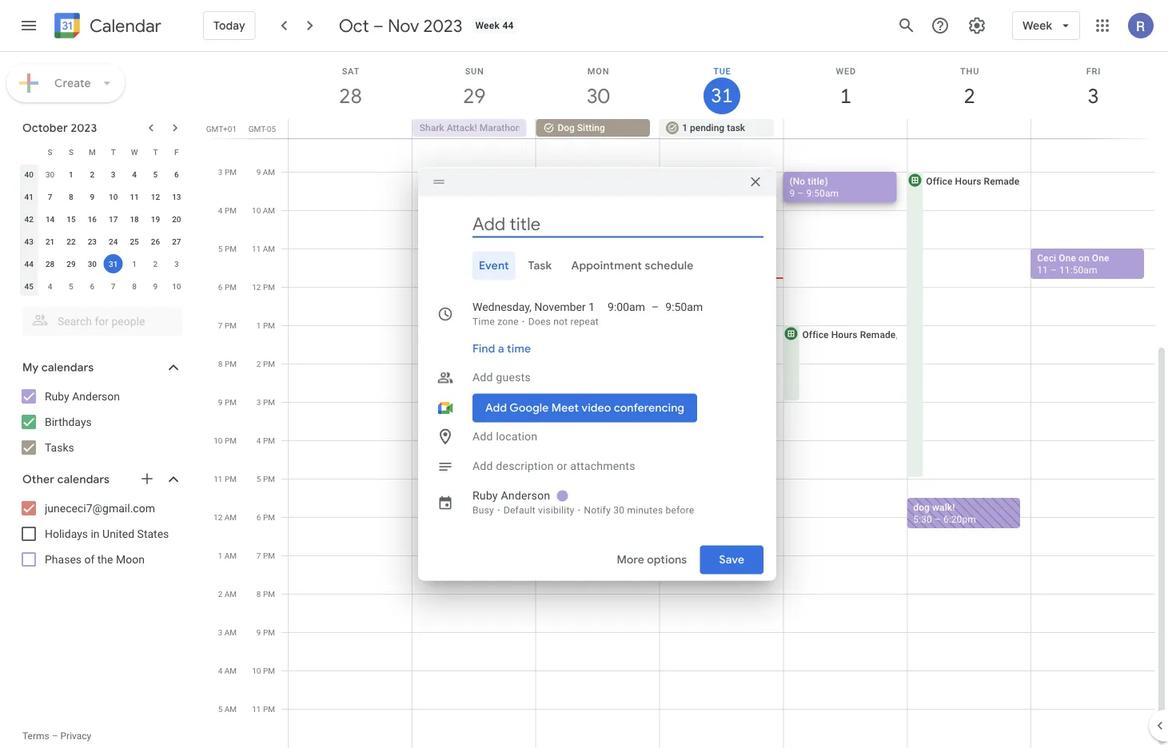 Task type: locate. For each thing, give the bounding box(es) containing it.
1 horizontal spatial ruby
[[473, 490, 498, 503]]

10 right 'november 9' element
[[172, 282, 181, 291]]

am up 10 am
[[263, 167, 275, 177]]

row containing 43
[[18, 230, 187, 253]]

0 horizontal spatial 28
[[45, 259, 55, 269]]

23
[[88, 237, 97, 246]]

1 vertical spatial 31
[[109, 259, 118, 269]]

1 left pending
[[682, 122, 688, 134]]

3 pm
[[218, 167, 237, 177], [257, 398, 275, 407]]

3 down 2 pm at the top left
[[257, 398, 261, 407]]

41
[[24, 192, 33, 202]]

office hours remade ,
[[679, 176, 777, 187], [926, 176, 1025, 187], [803, 329, 901, 340]]

11 right 10 element
[[130, 192, 139, 202]]

4 pm
[[218, 206, 237, 215], [257, 436, 275, 446]]

5:30
[[914, 514, 932, 525]]

time
[[507, 342, 531, 356]]

1 vertical spatial 11 pm
[[252, 705, 275, 714]]

2 add from the top
[[473, 430, 493, 444]]

november 6 element
[[83, 277, 102, 296]]

am for 9 am
[[263, 167, 275, 177]]

0 vertical spatial 29
[[462, 83, 485, 109]]

12 for 12 am
[[214, 513, 223, 522]]

1 horizontal spatial hours
[[832, 329, 858, 340]]

10 right 4 am
[[252, 666, 261, 676]]

add
[[473, 371, 493, 384], [473, 430, 493, 444], [473, 460, 493, 473]]

ceci
[[1038, 252, 1057, 264]]

0 vertical spatial calendars
[[42, 361, 94, 375]]

1 vertical spatial anderson
[[501, 490, 551, 503]]

1 horizontal spatial office
[[803, 329, 829, 340]]

am down 9 am
[[263, 206, 275, 215]]

add guests button
[[466, 364, 764, 392]]

am for 2 am
[[225, 590, 237, 599]]

pm
[[225, 167, 237, 177], [225, 206, 237, 215], [225, 244, 237, 254], [225, 282, 237, 292], [263, 282, 275, 292], [225, 321, 237, 330], [263, 321, 275, 330], [225, 359, 237, 369], [263, 359, 275, 369], [225, 398, 237, 407], [263, 398, 275, 407], [225, 436, 237, 446], [263, 436, 275, 446], [225, 474, 237, 484], [263, 474, 275, 484], [263, 513, 275, 522], [263, 551, 275, 561], [263, 590, 275, 599], [263, 628, 275, 637], [263, 666, 275, 676], [263, 705, 275, 714]]

12 am
[[214, 513, 237, 522]]

2pm button
[[677, 364, 773, 394]]

1 right september 30 element at the top left of the page
[[69, 170, 73, 179]]

today
[[214, 18, 245, 33]]

0 horizontal spatial t
[[111, 147, 116, 157]]

10
[[109, 192, 118, 202], [252, 206, 261, 215], [172, 282, 181, 291], [214, 436, 223, 446], [252, 666, 261, 676]]

0 vertical spatial 10 pm
[[214, 436, 237, 446]]

1 vertical spatial 6 pm
[[257, 513, 275, 522]]

1 horizontal spatial s
[[69, 147, 74, 157]]

t right 'm'
[[111, 147, 116, 157]]

or
[[557, 460, 568, 473]]

0 horizontal spatial s
[[48, 147, 52, 157]]

– inside dog walk! 5:30 – 6:20pm
[[935, 514, 941, 525]]

1 vertical spatial 44
[[24, 259, 33, 269]]

holidays in united states
[[45, 528, 169, 541]]

add for add guests
[[473, 371, 493, 384]]

0 vertical spatial the
[[720, 502, 734, 513]]

shark attack! marathon
[[420, 122, 521, 134]]

6 pm right "12 am"
[[257, 513, 275, 522]]

30 element
[[83, 254, 102, 274]]

holidays
[[45, 528, 88, 541]]

0 horizontal spatial the
[[97, 553, 113, 566]]

10 pm up "12 am"
[[214, 436, 237, 446]]

one up '11:50am'
[[1059, 252, 1077, 264]]

am for 4 am
[[225, 666, 237, 676]]

–
[[373, 14, 384, 37], [798, 188, 804, 199], [1051, 264, 1057, 276], [652, 301, 659, 314], [935, 514, 941, 525], [52, 731, 58, 742]]

event
[[479, 259, 509, 273]]

2 horizontal spatial ,
[[1020, 176, 1022, 187]]

dog walk! 5:30 – 6:20pm
[[914, 502, 977, 525]]

9 inside (no title) 9 – 9:50am
[[790, 188, 795, 199]]

2 vertical spatial add
[[473, 460, 493, 473]]

ruby up busy
[[473, 490, 498, 503]]

2 horizontal spatial hours
[[955, 176, 982, 187]]

30 inside mon 30
[[586, 83, 609, 109]]

calendar element
[[51, 10, 161, 45]]

notify 30 minutes before
[[584, 505, 695, 516]]

am up 5 am
[[225, 666, 237, 676]]

2 horizontal spatial cell
[[1031, 119, 1155, 138]]

marathon
[[480, 122, 521, 134]]

am up 4 am
[[225, 628, 237, 637]]

0 vertical spatial add
[[473, 371, 493, 384]]

11 right 5 am
[[252, 705, 261, 714]]

15
[[67, 214, 76, 224]]

november 9 element
[[146, 277, 165, 296]]

calendars up junececi7@gmail.com
[[57, 473, 110, 487]]

gmt-05
[[249, 124, 276, 134]]

12 element
[[146, 187, 165, 206]]

1 horizontal spatial 3 pm
[[257, 398, 275, 407]]

sun 29
[[462, 66, 485, 109]]

3
[[1087, 83, 1099, 109], [218, 167, 223, 177], [111, 170, 116, 179], [174, 259, 179, 269], [257, 398, 261, 407], [218, 628, 223, 637]]

0 horizontal spatial ,
[[772, 176, 775, 187]]

1 vertical spatial 9:50am
[[666, 301, 703, 314]]

1 inside wed 1
[[839, 83, 851, 109]]

november 8 element
[[125, 277, 144, 296]]

7 pm left the 1 pm
[[218, 321, 237, 330]]

row containing 41
[[18, 186, 187, 208]]

Add title text field
[[473, 212, 764, 236]]

9:50am right to element
[[666, 301, 703, 314]]

row
[[282, 119, 1169, 138], [18, 141, 187, 163], [18, 163, 187, 186], [18, 186, 187, 208], [18, 208, 187, 230], [18, 230, 187, 253], [18, 253, 187, 275], [18, 275, 187, 298]]

1 add from the top
[[473, 371, 493, 384]]

4 pm down 2 pm at the top left
[[257, 436, 275, 446]]

the inside list
[[97, 553, 113, 566]]

row group containing 40
[[18, 163, 187, 298]]

m
[[89, 147, 96, 157]]

0 horizontal spatial cell
[[289, 119, 412, 138]]

None search field
[[0, 301, 198, 336]]

0 horizontal spatial one
[[1059, 252, 1077, 264]]

0 vertical spatial ruby anderson
[[45, 390, 120, 403]]

my calendars button
[[3, 355, 198, 381]]

grid
[[205, 52, 1169, 749]]

1 horizontal spatial 29
[[462, 83, 485, 109]]

0 vertical spatial 28
[[338, 83, 361, 109]]

office
[[679, 176, 705, 187], [926, 176, 953, 187], [803, 329, 829, 340]]

3 inside fri 3
[[1087, 83, 1099, 109]]

3 down fri
[[1087, 83, 1099, 109]]

november 4 element
[[40, 277, 60, 296]]

1 horizontal spatial t
[[153, 147, 158, 157]]

schedule
[[645, 259, 694, 273]]

1 horizontal spatial 9 pm
[[257, 628, 275, 637]]

ruby anderson up default
[[473, 490, 551, 503]]

my calendars list
[[3, 384, 198, 461]]

1 vertical spatial 28
[[45, 259, 55, 269]]

3 pm left 9 am
[[218, 167, 237, 177]]

31 down tue
[[710, 83, 732, 108]]

ruby anderson inside my calendars list
[[45, 390, 120, 403]]

2 up 3 am
[[218, 590, 223, 599]]

1 horizontal spatial the
[[720, 502, 734, 513]]

am
[[263, 167, 275, 177], [263, 206, 275, 215], [263, 244, 275, 254], [225, 513, 237, 522], [225, 551, 237, 561], [225, 590, 237, 599], [225, 628, 237, 637], [225, 666, 237, 676], [225, 705, 237, 714]]

1 vertical spatial ruby
[[473, 490, 498, 503]]

default
[[504, 505, 536, 516]]

29 inside october 2023 grid
[[67, 259, 76, 269]]

11 pm up "12 am"
[[214, 474, 237, 484]]

2023 up 'm'
[[71, 121, 97, 135]]

add down find
[[473, 371, 493, 384]]

– down walk!
[[935, 514, 941, 525]]

tab list containing event
[[431, 252, 764, 280]]

4 pm left 10 am
[[218, 206, 237, 215]]

6 pm left 12 pm at the top
[[218, 282, 237, 292]]

1 down "12 am"
[[218, 551, 223, 561]]

1 horizontal spatial 7 pm
[[257, 551, 275, 561]]

28 down the 'sat'
[[338, 83, 361, 109]]

sat 28
[[338, 66, 361, 109]]

9:50am down title)
[[807, 188, 839, 199]]

roadhouse
[[731, 514, 780, 525]]

the up texas
[[720, 502, 734, 513]]

minutes
[[627, 505, 663, 516]]

11 am
[[252, 244, 275, 254]]

am up 12 pm at the top
[[263, 244, 275, 254]]

november 10 element
[[167, 277, 186, 296]]

my calendars
[[22, 361, 94, 375]]

6 pm
[[218, 282, 237, 292], [257, 513, 275, 522]]

12 inside october 2023 grid
[[151, 192, 160, 202]]

11:50am
[[1060, 264, 1098, 276]]

0 vertical spatial 31
[[710, 83, 732, 108]]

3 add from the top
[[473, 460, 493, 473]]

0 vertical spatial 7 pm
[[218, 321, 237, 330]]

week up sun
[[475, 20, 500, 31]]

one right on
[[1092, 252, 1110, 264]]

28
[[338, 83, 361, 109], [45, 259, 55, 269]]

29 down sun
[[462, 83, 485, 109]]

12 for 12 pm
[[252, 282, 261, 292]]

1 am
[[218, 551, 237, 561]]

9 am
[[256, 167, 275, 177]]

task
[[528, 259, 552, 273]]

fri
[[1087, 66, 1102, 76]]

4 down 2 pm at the top left
[[257, 436, 261, 446]]

– down (no
[[798, 188, 804, 199]]

0 horizontal spatial ruby anderson
[[45, 390, 120, 403]]

cell down 1 link
[[784, 119, 907, 138]]

am up 2 am
[[225, 551, 237, 561]]

1 horizontal spatial 8 pm
[[257, 590, 275, 599]]

0 horizontal spatial 5 pm
[[218, 244, 237, 254]]

2023 right "nov"
[[424, 14, 463, 37]]

1 horizontal spatial anderson
[[501, 490, 551, 503]]

the right of
[[97, 553, 113, 566]]

privacy link
[[60, 731, 91, 742]]

11 down 10 am
[[252, 244, 261, 254]]

0 horizontal spatial remade
[[737, 176, 772, 187]]

6:20pm
[[944, 514, 977, 525]]

1 horizontal spatial office hours remade ,
[[803, 329, 901, 340]]

1 vertical spatial the
[[97, 553, 113, 566]]

0 vertical spatial 6 pm
[[218, 282, 237, 292]]

am down 4 am
[[225, 705, 237, 714]]

2 inside thu 2
[[963, 83, 975, 109]]

row containing shark attack! marathon
[[282, 119, 1169, 138]]

– right 9:00am
[[652, 301, 659, 314]]

task button
[[522, 252, 559, 280]]

11 down ceci
[[1038, 264, 1048, 276]]

9 pm
[[218, 398, 237, 407], [257, 628, 275, 637]]

0 vertical spatial ruby
[[45, 390, 69, 403]]

row group
[[18, 163, 187, 298]]

0 horizontal spatial anderson
[[72, 390, 120, 403]]

the for of
[[97, 553, 113, 566]]

0 horizontal spatial 6 pm
[[218, 282, 237, 292]]

the
[[720, 502, 734, 513], [97, 553, 113, 566]]

0 horizontal spatial ruby
[[45, 390, 69, 403]]

1 vertical spatial ruby anderson
[[473, 490, 551, 503]]

12
[[151, 192, 160, 202], [252, 282, 261, 292], [214, 513, 223, 522]]

0 horizontal spatial hours
[[708, 176, 734, 187]]

2 for 2 am
[[218, 590, 223, 599]]

other calendars button
[[3, 467, 198, 493]]

s up september 30 element at the top left of the page
[[48, 147, 52, 157]]

44
[[503, 20, 514, 31], [24, 259, 33, 269]]

13
[[172, 192, 181, 202]]

11 pm
[[214, 474, 237, 484], [252, 705, 275, 714]]

cell down 3 link
[[1031, 119, 1155, 138]]

05
[[267, 124, 276, 134]]

add down add location
[[473, 460, 493, 473]]

0 horizontal spatial office
[[679, 176, 705, 187]]

7 pm right 1 am
[[257, 551, 275, 561]]

october 2023
[[22, 121, 97, 135]]

add other calendars image
[[139, 471, 155, 487]]

1 horizontal spatial 4 pm
[[257, 436, 275, 446]]

6 right november 5 element
[[90, 282, 95, 291]]

other calendars list
[[3, 496, 198, 573]]

0 horizontal spatial 11 pm
[[214, 474, 237, 484]]

add guests
[[473, 371, 531, 384]]

anderson down the my calendars dropdown button
[[72, 390, 120, 403]]

2 left november 3 element
[[153, 259, 158, 269]]

1
[[839, 83, 851, 109], [682, 122, 688, 134], [69, 170, 73, 179], [132, 259, 137, 269], [589, 301, 595, 314], [257, 321, 261, 330], [218, 551, 223, 561]]

1 horizontal spatial one
[[1092, 252, 1110, 264]]

(no title) 9 – 9:50am
[[790, 176, 839, 199]]

8 right 2 am
[[257, 590, 261, 599]]

3 pm down 2 pm at the top left
[[257, 398, 275, 407]]

1 vertical spatial 8 pm
[[257, 590, 275, 599]]

the for after
[[720, 502, 734, 513]]

Search for people text field
[[32, 307, 173, 336]]

visibility
[[538, 505, 575, 516]]

29
[[462, 83, 485, 109], [67, 259, 76, 269]]

8 pm left 2 pm at the top left
[[218, 359, 237, 369]]

0 vertical spatial 44
[[503, 20, 514, 31]]

4 up 5 am
[[218, 666, 223, 676]]

s left 'm'
[[69, 147, 74, 157]]

1 horizontal spatial 6 pm
[[257, 513, 275, 522]]

wed 1
[[836, 66, 857, 109]]

1 vertical spatial 10 pm
[[252, 666, 275, 676]]

1 s from the left
[[48, 147, 52, 157]]

0 vertical spatial 4 pm
[[218, 206, 237, 215]]

busy
[[473, 505, 494, 516]]

0 vertical spatial 8 pm
[[218, 359, 237, 369]]

30 right notify
[[614, 505, 625, 516]]

5
[[153, 170, 158, 179], [218, 244, 223, 254], [69, 282, 73, 291], [257, 474, 261, 484], [218, 705, 223, 714]]

0 vertical spatial anderson
[[72, 390, 120, 403]]

1 one from the left
[[1059, 252, 1077, 264]]

0 horizontal spatial 10 pm
[[214, 436, 237, 446]]

1 inside button
[[682, 122, 688, 134]]

2 vertical spatial 12
[[214, 513, 223, 522]]

add inside dropdown button
[[473, 371, 493, 384]]

0 vertical spatial 2023
[[424, 14, 463, 37]]

10 inside "element"
[[172, 282, 181, 291]]

nov
[[388, 14, 419, 37]]

12 right 11 element
[[151, 192, 160, 202]]

1 horizontal spatial 9:50am
[[807, 188, 839, 199]]

week inside dropdown button
[[1023, 18, 1053, 33]]

a
[[498, 342, 504, 356]]

tab list
[[431, 252, 764, 280]]

am for 3 am
[[225, 628, 237, 637]]

junececi7@gmail.com
[[45, 502, 155, 515]]

am up 3 am
[[225, 590, 237, 599]]

12 down 11 am
[[252, 282, 261, 292]]

on
[[1079, 252, 1090, 264]]

0 horizontal spatial 3 pm
[[218, 167, 237, 177]]

0 horizontal spatial 9:50am
[[666, 301, 703, 314]]

12 up 1 am
[[214, 513, 223, 522]]

0 vertical spatial 5 pm
[[218, 244, 237, 254]]

21 element
[[40, 232, 60, 251]]

30 right 40
[[45, 170, 55, 179]]

0 horizontal spatial 31
[[109, 259, 118, 269]]

add left location
[[473, 430, 493, 444]]

one
[[1059, 252, 1077, 264], [1092, 252, 1110, 264]]

28 element
[[40, 254, 60, 274]]

31, today element
[[104, 254, 123, 274]]

am for 11 am
[[263, 244, 275, 254]]

2 horizontal spatial office
[[926, 176, 953, 187]]

0 horizontal spatial 29
[[67, 259, 76, 269]]

location
[[496, 430, 538, 444]]

description
[[496, 460, 554, 473]]

0 horizontal spatial week
[[475, 20, 500, 31]]

calendars right my
[[42, 361, 94, 375]]

t right w
[[153, 147, 158, 157]]

8 right november 7 element
[[132, 282, 137, 291]]

8 pm right 2 am
[[257, 590, 275, 599]]

3 am
[[218, 628, 237, 637]]

am up 1 am
[[225, 513, 237, 522]]

1 horizontal spatial 5 pm
[[257, 474, 275, 484]]

6 left 12 pm at the top
[[218, 282, 223, 292]]

30 down 'mon'
[[586, 83, 609, 109]]

ruby up birthdays
[[45, 390, 69, 403]]

2 horizontal spatial 12
[[252, 282, 261, 292]]

0 horizontal spatial 4 pm
[[218, 206, 237, 215]]

0 vertical spatial 3 pm
[[218, 167, 237, 177]]

2 down the 1 pm
[[257, 359, 261, 369]]

0 vertical spatial 12
[[151, 192, 160, 202]]

6 right "12 am"
[[257, 513, 261, 522]]

cell
[[289, 119, 412, 138], [784, 119, 907, 138], [1031, 119, 1155, 138]]

1 horizontal spatial cell
[[784, 119, 907, 138]]

25 element
[[125, 232, 144, 251]]

2 s from the left
[[69, 147, 74, 157]]

0 vertical spatial 9:50am
[[807, 188, 839, 199]]

guests
[[496, 371, 531, 384]]

0 horizontal spatial 7 pm
[[218, 321, 237, 330]]

0 vertical spatial 11 pm
[[214, 474, 237, 484]]

row containing 42
[[18, 208, 187, 230]]

9:00am
[[608, 301, 645, 314]]

anderson up default
[[501, 490, 551, 503]]

1 vertical spatial 12
[[252, 282, 261, 292]]

the inside dinner after the after-party 5:30pm texas roadhouse
[[720, 502, 734, 513]]

1 horizontal spatial 12
[[214, 513, 223, 522]]

am for 5 am
[[225, 705, 237, 714]]

1 horizontal spatial 10 pm
[[252, 666, 275, 676]]

5 pm
[[218, 244, 237, 254], [257, 474, 275, 484]]



Task type: vqa. For each thing, say whether or not it's contained in the screenshot.


Task type: describe. For each thing, give the bounding box(es) containing it.
17 element
[[104, 210, 123, 229]]

4 left 10 am
[[218, 206, 223, 215]]

dog sitting
[[558, 122, 605, 134]]

6 up 13 element
[[174, 170, 179, 179]]

ruby inside my calendars list
[[45, 390, 69, 403]]

3 down gmt+01
[[218, 167, 223, 177]]

calendars for other calendars
[[57, 473, 110, 487]]

november 5 element
[[62, 277, 81, 296]]

5 am
[[218, 705, 237, 714]]

november
[[535, 301, 586, 314]]

7 right the '41'
[[48, 192, 52, 202]]

2 t from the left
[[153, 147, 158, 157]]

pending
[[690, 122, 725, 134]]

tasks
[[45, 441, 74, 454]]

texas
[[703, 514, 729, 525]]

2 horizontal spatial office hours remade ,
[[926, 176, 1025, 187]]

2pm
[[684, 380, 703, 391]]

fri 3
[[1087, 66, 1102, 109]]

notify
[[584, 505, 611, 516]]

to element
[[652, 300, 659, 316]]

0 horizontal spatial office hours remade ,
[[679, 176, 777, 187]]

1 cell from the left
[[289, 119, 412, 138]]

25
[[130, 237, 139, 246]]

task
[[727, 122, 746, 134]]

1 vertical spatial 2023
[[71, 121, 97, 135]]

privacy
[[60, 731, 91, 742]]

october
[[22, 121, 68, 135]]

sat
[[342, 66, 360, 76]]

13 element
[[167, 187, 186, 206]]

sitting
[[577, 122, 605, 134]]

30 right "29" element
[[88, 259, 97, 269]]

5:30pm
[[666, 514, 699, 525]]

1 pm
[[257, 321, 275, 330]]

10 am
[[252, 206, 275, 215]]

1 horizontal spatial 44
[[503, 20, 514, 31]]

1 horizontal spatial ,
[[896, 329, 898, 340]]

row group inside october 2023 grid
[[18, 163, 187, 298]]

main drawer image
[[19, 16, 38, 35]]

3 up 10 element
[[111, 170, 116, 179]]

2 cell from the left
[[784, 119, 907, 138]]

september 30 element
[[40, 165, 60, 184]]

settings menu image
[[968, 16, 987, 35]]

29 link
[[456, 78, 493, 114]]

add for add description or attachments
[[473, 460, 493, 473]]

– inside (no title) 9 – 9:50am
[[798, 188, 804, 199]]

8 up 15 element
[[69, 192, 73, 202]]

thu 2
[[961, 66, 980, 109]]

2 for 2 pm
[[257, 359, 261, 369]]

11 inside "ceci one on one 11 – 11:50am"
[[1038, 264, 1048, 276]]

phases of the moon
[[45, 553, 145, 566]]

12 pm
[[252, 282, 275, 292]]

11 inside october 2023 grid
[[130, 192, 139, 202]]

create
[[54, 76, 91, 90]]

16 element
[[83, 210, 102, 229]]

party
[[760, 502, 783, 513]]

42
[[24, 214, 33, 224]]

18 element
[[125, 210, 144, 229]]

add for add location
[[473, 430, 493, 444]]

3 cell from the left
[[1031, 119, 1155, 138]]

row containing s
[[18, 141, 187, 163]]

30 link
[[580, 78, 617, 114]]

14
[[45, 214, 55, 224]]

before
[[666, 505, 695, 516]]

1 vertical spatial 3 pm
[[257, 398, 275, 407]]

1 horizontal spatial 2023
[[424, 14, 463, 37]]

29 element
[[62, 254, 81, 274]]

wednesday, november 1
[[473, 301, 595, 314]]

october 2023 grid
[[15, 141, 187, 298]]

attack!
[[447, 122, 477, 134]]

gmt-
[[249, 124, 267, 134]]

1 horizontal spatial 11 pm
[[252, 705, 275, 714]]

am for 10 am
[[263, 206, 275, 215]]

1 horizontal spatial remade
[[860, 329, 896, 340]]

shark
[[420, 122, 444, 134]]

– inside "ceci one on one 11 – 11:50am"
[[1051, 264, 1057, 276]]

november 7 element
[[104, 277, 123, 296]]

11 element
[[125, 187, 144, 206]]

1 vertical spatial 7 pm
[[257, 551, 275, 561]]

create button
[[6, 64, 125, 102]]

21
[[45, 237, 55, 246]]

20 element
[[167, 210, 186, 229]]

10 element
[[104, 187, 123, 206]]

attachments
[[571, 460, 636, 473]]

calendar heading
[[86, 15, 161, 37]]

row containing 40
[[18, 163, 187, 186]]

title)
[[808, 176, 828, 187]]

walk!
[[933, 502, 955, 513]]

zone
[[498, 316, 519, 328]]

24
[[109, 237, 118, 246]]

3 up 4 am
[[218, 628, 223, 637]]

19 element
[[146, 210, 165, 229]]

1 right the 31 cell
[[132, 259, 137, 269]]

does
[[528, 316, 551, 328]]

2 for the "november 2" element
[[153, 259, 158, 269]]

4 left november 5 element
[[48, 282, 52, 291]]

7 left the 1 pm
[[218, 321, 223, 330]]

7 right november 6 element
[[111, 282, 116, 291]]

tue 31
[[710, 66, 732, 108]]

row containing 45
[[18, 275, 187, 298]]

10 up 11 am
[[252, 206, 261, 215]]

time zone
[[473, 316, 519, 328]]

3 right the "november 2" element
[[174, 259, 179, 269]]

am for 1 am
[[225, 551, 237, 561]]

appointment schedule button
[[565, 252, 700, 280]]

today button
[[203, 6, 256, 45]]

w
[[131, 147, 138, 157]]

terms link
[[22, 731, 49, 742]]

12 for 12
[[151, 192, 160, 202]]

– right terms link
[[52, 731, 58, 742]]

1 pending task
[[682, 122, 746, 134]]

other calendars
[[22, 473, 110, 487]]

1 up repeat
[[589, 301, 595, 314]]

0 horizontal spatial 8 pm
[[218, 359, 237, 369]]

mon 30
[[586, 66, 610, 109]]

9:00am – 9:50am
[[608, 301, 703, 314]]

1 horizontal spatial 31
[[710, 83, 732, 108]]

not
[[554, 316, 568, 328]]

1 t from the left
[[111, 147, 116, 157]]

appointment schedule
[[571, 259, 694, 273]]

1 vertical spatial 4 pm
[[257, 436, 275, 446]]

event button
[[473, 252, 516, 280]]

1 down 12 pm at the top
[[257, 321, 261, 330]]

repeat
[[571, 316, 599, 328]]

thu
[[961, 66, 980, 76]]

20
[[172, 214, 181, 224]]

28 link
[[332, 78, 369, 114]]

14 element
[[40, 210, 60, 229]]

oct – nov 2023
[[339, 14, 463, 37]]

2 horizontal spatial remade
[[984, 176, 1020, 187]]

0 horizontal spatial 9 pm
[[218, 398, 237, 407]]

add description or attachments
[[473, 460, 636, 473]]

15 element
[[62, 210, 81, 229]]

phases
[[45, 553, 82, 566]]

24 element
[[104, 232, 123, 251]]

4 up 11 element
[[132, 170, 137, 179]]

31 inside cell
[[109, 259, 118, 269]]

22 element
[[62, 232, 81, 251]]

week for week 44
[[475, 20, 500, 31]]

27 element
[[167, 232, 186, 251]]

1 horizontal spatial 28
[[338, 83, 361, 109]]

23 element
[[83, 232, 102, 251]]

7 right 1 am
[[257, 551, 261, 561]]

f
[[174, 147, 179, 157]]

10 left 11 element
[[109, 192, 118, 202]]

calendars for my calendars
[[42, 361, 94, 375]]

am for 12 am
[[225, 513, 237, 522]]

dog sitting button
[[536, 119, 650, 137]]

– right oct
[[373, 14, 384, 37]]

10 up "12 am"
[[214, 436, 223, 446]]

1 link
[[828, 78, 865, 114]]

week for week
[[1023, 18, 1053, 33]]

mon
[[588, 66, 610, 76]]

1 horizontal spatial ruby anderson
[[473, 490, 551, 503]]

shark attack! marathon button
[[413, 119, 527, 137]]

week button
[[1013, 6, 1081, 45]]

45
[[24, 282, 33, 291]]

31 cell
[[103, 253, 124, 275]]

week 44
[[475, 20, 514, 31]]

26 element
[[146, 232, 165, 251]]

ceci one on one 11 – 11:50am
[[1038, 252, 1110, 276]]

11 up "12 am"
[[214, 474, 223, 484]]

anderson inside my calendars list
[[72, 390, 120, 403]]

grid containing 28
[[205, 52, 1169, 749]]

8 left 2 pm at the top left
[[218, 359, 223, 369]]

november 2 element
[[146, 254, 165, 274]]

1 vertical spatial 9 pm
[[257, 628, 275, 637]]

wed
[[836, 66, 857, 76]]

2 link
[[952, 78, 988, 114]]

28 inside october 2023 grid
[[45, 259, 55, 269]]

30 inside september 30 element
[[45, 170, 55, 179]]

18
[[130, 214, 139, 224]]

november 1 element
[[125, 254, 144, 274]]

9:50am inside (no title) 9 – 9:50am
[[807, 188, 839, 199]]

dinner
[[666, 502, 694, 513]]

44 inside row group
[[24, 259, 33, 269]]

row containing 44
[[18, 253, 187, 275]]

2 one from the left
[[1092, 252, 1110, 264]]

1 pending task button
[[660, 119, 774, 137]]

oct
[[339, 14, 369, 37]]

november 3 element
[[167, 254, 186, 274]]

2 down 'm'
[[90, 170, 95, 179]]



